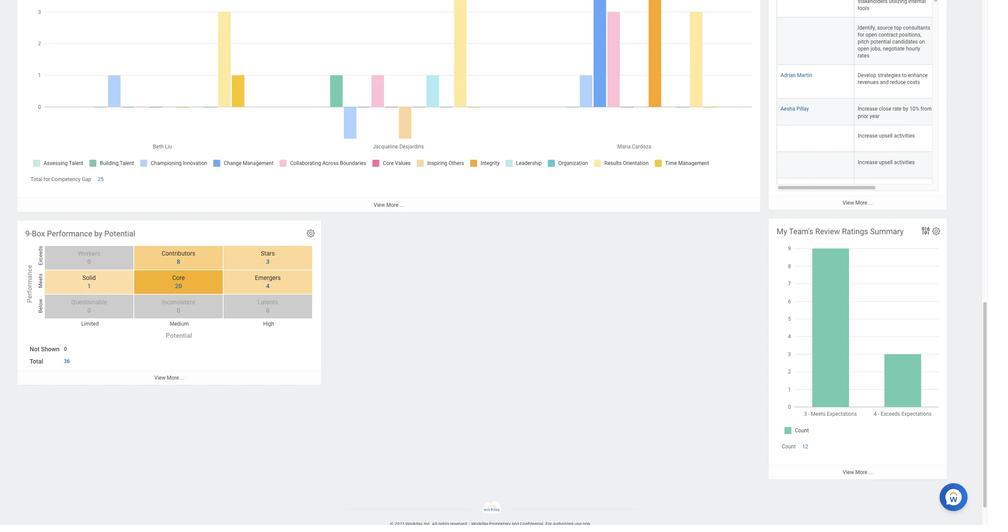 Task type: describe. For each thing, give the bounding box(es) containing it.
adrian
[[781, 72, 796, 79]]

count
[[782, 444, 796, 450]]

12
[[803, 444, 809, 450]]

0 vertical spatial open
[[866, 32, 878, 38]]

1 increase upsell activities row from the top
[[777, 125, 989, 152]]

9-box performance by potential element
[[17, 221, 321, 385]]

develop
[[858, 72, 877, 79]]

configure and view chart data image
[[921, 226, 932, 236]]

1 vertical spatial open
[[858, 46, 870, 52]]

solid
[[82, 275, 96, 282]]

consultants
[[904, 25, 931, 31]]

contributors 8
[[162, 250, 195, 266]]

source
[[878, 25, 893, 31]]

aesha
[[781, 106, 796, 112]]

1 increase upsell activities element from the top
[[858, 131, 915, 139]]

my
[[777, 227, 788, 236]]

rate
[[893, 106, 902, 112]]

25 button
[[98, 176, 105, 183]]

emergers 4
[[255, 275, 281, 290]]

core
[[172, 275, 185, 282]]

0 horizontal spatial performance
[[26, 265, 34, 303]]

shown
[[41, 346, 60, 353]]

activities for first increase upsell activities element from the top
[[895, 133, 915, 139]]

identify, source top consultants for open contract positions, pitch potential candidates on open jobs, negotiate hourly rates
[[858, 25, 931, 59]]

stars 3
[[261, 250, 275, 266]]

not shown 0
[[30, 346, 67, 353]]

drive and manage candidate placement process with stakeholders utilizing internal tools element
[[858, 0, 926, 11]]

develop strategies to enhance revenues and reduce costs
[[858, 72, 928, 86]]

identify,
[[858, 25, 876, 31]]

questionable
[[71, 299, 107, 306]]

and
[[881, 80, 889, 86]]

... inside 9-box performance by potential element
[[180, 375, 184, 381]]

1
[[87, 283, 91, 290]]

0 button for inconsistent 0
[[172, 307, 182, 315]]

limited
[[81, 321, 99, 327]]

row containing adrian martin
[[777, 65, 989, 99]]

my team's goal review ratings element
[[769, 0, 989, 483]]

potential
[[871, 39, 892, 45]]

aesha pillay link
[[781, 104, 809, 112]]

3
[[266, 259, 270, 266]]

1 horizontal spatial performance
[[47, 229, 92, 238]]

0 button for not shown 0
[[64, 346, 68, 353]]

stars
[[261, 250, 275, 257]]

increase for first increase upsell activities element from the bottom of the my team's goal review ratings element
[[858, 160, 878, 166]]

strategies
[[878, 72, 901, 79]]

positions,
[[900, 32, 922, 38]]

increase for first increase upsell activities element from the top
[[858, 133, 878, 139]]

summary
[[871, 227, 904, 236]]

increase for the increase close rate by 10% from prior year element
[[858, 106, 878, 112]]

identify, source top consultants for open contract positions, pitch potential candidates on open jobs, negotiate hourly rates row
[[777, 17, 989, 65]]

exceeds
[[38, 246, 44, 266]]

upsell for first increase upsell activities element from the bottom of the my team's goal review ratings element
[[879, 160, 893, 166]]

negotiate
[[883, 46, 905, 52]]

1 row from the top
[[777, 0, 989, 17]]

8
[[177, 259, 180, 266]]

box
[[32, 229, 45, 238]]

cell for identify, source top consultants for open contract positions, pitch potential candidates on open jobs, negotiate hourly rates row
[[777, 17, 855, 65]]

below
[[38, 299, 44, 314]]

4 button
[[261, 283, 271, 291]]

meets
[[38, 274, 44, 289]]

36 button
[[64, 358, 71, 365]]

my team's review ratings summary
[[777, 227, 904, 236]]

candidates
[[893, 39, 918, 45]]

solid 1
[[82, 275, 96, 290]]

adrian martin link
[[781, 71, 813, 79]]

emergers
[[255, 275, 281, 282]]

latents
[[258, 299, 278, 306]]

increase close rate by 10% from prior year element
[[858, 104, 932, 119]]

configure my team's review ratings summary image
[[932, 227, 942, 236]]

total for total
[[30, 358, 43, 365]]

costs
[[908, 80, 921, 86]]

1 button
[[82, 283, 92, 291]]

increase upsell activities for first increase upsell activities element from the top
[[858, 133, 915, 139]]

by for performance
[[94, 229, 102, 238]]

competency gap analysis element
[[17, 0, 761, 212]]

enhance
[[909, 72, 928, 79]]

9-box performance by potential
[[25, 229, 135, 238]]

identify, source top consultants for open contract positions, pitch potential candidates on open jobs, negotiate hourly rates element
[[858, 23, 931, 59]]



Task type: vqa. For each thing, say whether or not it's contained in the screenshot.
Chevron Left Small image
no



Task type: locate. For each thing, give the bounding box(es) containing it.
2 vertical spatial increase
[[858, 160, 878, 166]]

... inside my team's goal review ratings element
[[869, 200, 873, 206]]

0 button down inconsistent
[[172, 307, 182, 315]]

upsell for first increase upsell activities element from the top
[[879, 133, 893, 139]]

view
[[843, 200, 855, 206], [374, 202, 385, 208], [154, 375, 166, 381], [843, 470, 855, 476]]

gap
[[82, 177, 91, 183]]

0 button for questionable 0
[[82, 307, 92, 315]]

increase close rate by 10% from prior year
[[858, 106, 932, 119]]

latents 0
[[258, 299, 278, 314]]

by for rate
[[903, 106, 909, 112]]

adrian martin
[[781, 72, 813, 79]]

... inside my team's review ratings summary element
[[869, 470, 873, 476]]

for
[[858, 32, 865, 38], [44, 177, 50, 183]]

activities for first increase upsell activities element from the bottom of the my team's goal review ratings element
[[895, 160, 915, 166]]

by inside 9-box performance by potential element
[[94, 229, 102, 238]]

view inside the "competency gap analysis" element
[[374, 202, 385, 208]]

1 vertical spatial for
[[44, 177, 50, 183]]

25
[[98, 177, 104, 183]]

4
[[266, 283, 270, 290]]

increase upsell activities row
[[777, 125, 989, 152], [777, 152, 989, 179]]

1 activities from the top
[[895, 133, 915, 139]]

from
[[921, 106, 932, 112]]

cell
[[777, 0, 855, 17], [777, 17, 855, 65], [777, 125, 855, 152], [777, 152, 855, 179], [777, 179, 855, 205], [855, 179, 937, 205]]

for inside the "competency gap analysis" element
[[44, 177, 50, 183]]

1 vertical spatial increase
[[858, 133, 878, 139]]

0 inside not shown 0
[[64, 347, 67, 353]]

for left competency
[[44, 177, 50, 183]]

2 activities from the top
[[895, 160, 915, 166]]

open
[[866, 32, 878, 38], [858, 46, 870, 52]]

upsell
[[879, 133, 893, 139], [879, 160, 893, 166]]

pillay
[[797, 106, 809, 112]]

0 vertical spatial upsell
[[879, 133, 893, 139]]

configure 9-box performance by potential image
[[306, 229, 316, 238]]

inconsistent
[[162, 299, 195, 306]]

view more ... link
[[769, 196, 947, 210], [17, 198, 761, 212], [17, 371, 321, 385], [769, 466, 947, 480]]

0 button up the 36
[[64, 346, 68, 353]]

1 horizontal spatial potential
[[166, 332, 192, 340]]

total left competency
[[31, 177, 42, 183]]

cell for second increase upsell activities row from the bottom of the my team's goal review ratings element
[[777, 125, 855, 152]]

2 upsell from the top
[[879, 160, 893, 166]]

rates
[[858, 53, 870, 59]]

1 vertical spatial potential
[[166, 332, 192, 340]]

potential
[[104, 229, 135, 238], [166, 332, 192, 340]]

0 up the 36
[[64, 347, 67, 353]]

reduce
[[891, 80, 906, 86]]

prior
[[858, 113, 869, 119]]

1 increase upsell activities from the top
[[858, 133, 915, 139]]

1 vertical spatial total
[[30, 358, 43, 365]]

more
[[856, 200, 868, 206], [387, 202, 399, 208], [167, 375, 179, 381], [856, 470, 868, 476]]

view more ... inside my team's goal review ratings element
[[843, 200, 873, 206]]

0 vertical spatial total
[[31, 177, 42, 183]]

0 down workers
[[87, 259, 91, 266]]

10%
[[910, 106, 920, 112]]

close
[[879, 106, 892, 112]]

core 20
[[172, 275, 185, 290]]

0 vertical spatial activities
[[895, 133, 915, 139]]

0 down 'questionable'
[[87, 307, 91, 314]]

develop strategies to enhance revenues and reduce costs element
[[858, 71, 928, 86]]

not
[[30, 346, 40, 353]]

my team's review ratings summary element
[[769, 219, 947, 480]]

workers
[[78, 250, 100, 257]]

medium
[[170, 321, 189, 327]]

9-
[[25, 229, 32, 238]]

total inside the "competency gap analysis" element
[[31, 177, 42, 183]]

...
[[869, 200, 873, 206], [400, 202, 404, 208], [180, 375, 184, 381], [869, 470, 873, 476]]

increase upsell activities for first increase upsell activities element from the bottom of the my team's goal review ratings element
[[858, 160, 915, 166]]

1 vertical spatial upsell
[[879, 160, 893, 166]]

4 row from the top
[[777, 179, 989, 205]]

1 horizontal spatial by
[[903, 106, 909, 112]]

0 inside latents 0
[[266, 307, 270, 314]]

inconsistent 0
[[162, 299, 195, 314]]

3 increase from the top
[[858, 160, 878, 166]]

3 button
[[261, 258, 271, 266]]

more inside the "competency gap analysis" element
[[387, 202, 399, 208]]

0 vertical spatial for
[[858, 32, 865, 38]]

more inside my team's review ratings summary element
[[856, 470, 868, 476]]

0 button for latents 0
[[261, 307, 271, 315]]

review
[[816, 227, 841, 236]]

20 button
[[170, 283, 183, 291]]

by up workers
[[94, 229, 102, 238]]

view more ... inside 9-box performance by potential element
[[154, 375, 184, 381]]

0 button down workers
[[82, 258, 92, 266]]

martin
[[798, 72, 813, 79]]

row containing aesha pillay
[[777, 99, 989, 125]]

0 vertical spatial performance
[[47, 229, 92, 238]]

0 vertical spatial potential
[[104, 229, 135, 238]]

revenues
[[858, 80, 879, 86]]

1 increase from the top
[[858, 106, 878, 112]]

1 upsell from the top
[[879, 133, 893, 139]]

0 vertical spatial increase upsell activities
[[858, 133, 915, 139]]

2 increase from the top
[[858, 133, 878, 139]]

team's
[[790, 227, 814, 236]]

aesha pillay
[[781, 106, 809, 112]]

performance left meets
[[26, 265, 34, 303]]

0 for workers 0
[[87, 259, 91, 266]]

0 inside the workers 0
[[87, 259, 91, 266]]

total inside 9-box performance by potential element
[[30, 358, 43, 365]]

workers 0
[[78, 250, 100, 266]]

ratings
[[842, 227, 869, 236]]

increase upsell activities
[[858, 133, 915, 139], [858, 160, 915, 166]]

... inside the "competency gap analysis" element
[[400, 202, 404, 208]]

for inside identify, source top consultants for open contract positions, pitch potential candidates on open jobs, negotiate hourly rates
[[858, 32, 865, 38]]

open down pitch
[[858, 46, 870, 52]]

total
[[31, 177, 42, 183], [30, 358, 43, 365]]

0 for latents 0
[[266, 307, 270, 314]]

top
[[895, 25, 902, 31]]

0 inside questionable 0
[[87, 307, 91, 314]]

jobs,
[[871, 46, 882, 52]]

2 increase upsell activities row from the top
[[777, 152, 989, 179]]

on
[[920, 39, 926, 45]]

0 horizontal spatial for
[[44, 177, 50, 183]]

1 horizontal spatial for
[[858, 32, 865, 38]]

1 vertical spatial increase upsell activities
[[858, 160, 915, 166]]

more inside my team's goal review ratings element
[[856, 200, 868, 206]]

0 down latents
[[266, 307, 270, 314]]

cell for 4th row from the bottom
[[777, 0, 855, 17]]

cell for fourth row
[[777, 179, 855, 205]]

0 vertical spatial by
[[903, 106, 909, 112]]

0 vertical spatial increase
[[858, 106, 878, 112]]

8 button
[[172, 258, 182, 266]]

20
[[175, 283, 182, 290]]

high
[[263, 321, 274, 327]]

row
[[777, 0, 989, 17], [777, 65, 989, 99], [777, 99, 989, 125], [777, 179, 989, 205]]

questionable 0
[[71, 299, 107, 314]]

0 button
[[82, 258, 92, 266], [82, 307, 92, 315], [172, 307, 182, 315], [261, 307, 271, 315], [64, 346, 68, 353]]

12 button
[[803, 444, 810, 451]]

2 increase upsell activities element from the top
[[858, 158, 915, 166]]

to
[[903, 72, 907, 79]]

for up pitch
[[858, 32, 865, 38]]

0 inside inconsistent 0
[[177, 307, 180, 314]]

performance up workers
[[47, 229, 92, 238]]

0 vertical spatial increase upsell activities element
[[858, 131, 915, 139]]

0 for inconsistent 0
[[177, 307, 180, 314]]

1 vertical spatial by
[[94, 229, 102, 238]]

by right rate
[[903, 106, 909, 112]]

increase
[[858, 106, 878, 112], [858, 133, 878, 139], [858, 160, 878, 166]]

total for competency gap
[[31, 177, 91, 183]]

2 increase upsell activities from the top
[[858, 160, 915, 166]]

increase upsell activities element
[[858, 131, 915, 139], [858, 158, 915, 166]]

1 vertical spatial performance
[[26, 265, 34, 303]]

2 row from the top
[[777, 65, 989, 99]]

view more ... inside the "competency gap analysis" element
[[374, 202, 404, 208]]

hourly
[[907, 46, 921, 52]]

0 down inconsistent
[[177, 307, 180, 314]]

total for total for competency gap
[[31, 177, 42, 183]]

0 horizontal spatial by
[[94, 229, 102, 238]]

contract
[[879, 32, 898, 38]]

1 vertical spatial activities
[[895, 160, 915, 166]]

0 horizontal spatial potential
[[104, 229, 135, 238]]

more inside 9-box performance by potential element
[[167, 375, 179, 381]]

3 row from the top
[[777, 99, 989, 125]]

1 vertical spatial increase upsell activities element
[[858, 158, 915, 166]]

by
[[903, 106, 909, 112], [94, 229, 102, 238]]

competency
[[51, 177, 81, 183]]

total down "not"
[[30, 358, 43, 365]]

contributors
[[162, 250, 195, 257]]

footer
[[0, 502, 982, 526]]

36
[[64, 359, 70, 365]]

increase inside increase close rate by 10% from prior year
[[858, 106, 878, 112]]

performance
[[47, 229, 92, 238], [26, 265, 34, 303]]

open down identify,
[[866, 32, 878, 38]]

view inside 9-box performance by potential element
[[154, 375, 166, 381]]

activities
[[895, 133, 915, 139], [895, 160, 915, 166]]

view more ... inside my team's review ratings summary element
[[843, 470, 873, 476]]

0 button down latents
[[261, 307, 271, 315]]

year
[[870, 113, 880, 119]]

by inside increase close rate by 10% from prior year
[[903, 106, 909, 112]]

0 for questionable 0
[[87, 307, 91, 314]]

pitch
[[858, 39, 870, 45]]

0 button down 'questionable'
[[82, 307, 92, 315]]

cell for first increase upsell activities row from the bottom of the my team's goal review ratings element
[[777, 152, 855, 179]]

0 button for workers 0
[[82, 258, 92, 266]]

view more ...
[[843, 200, 873, 206], [374, 202, 404, 208], [154, 375, 184, 381], [843, 470, 873, 476]]



